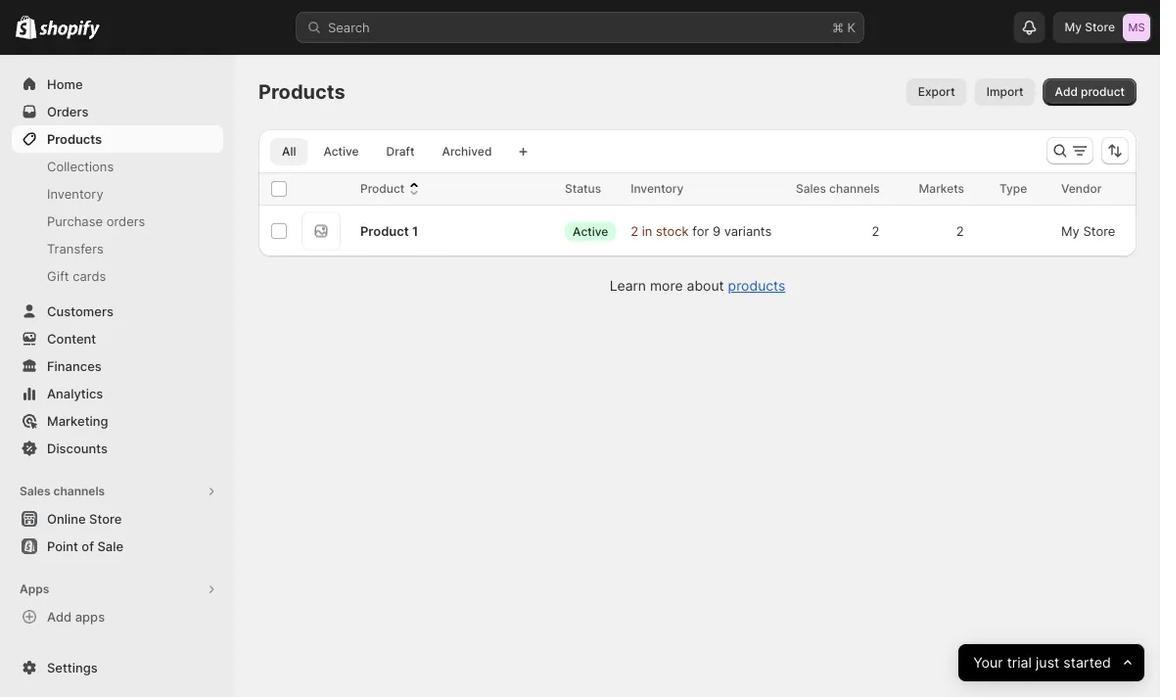 Task type: locate. For each thing, give the bounding box(es) containing it.
archived link
[[431, 138, 504, 166]]

0 horizontal spatial products
[[47, 131, 102, 146]]

apps
[[75, 609, 105, 624]]

1 horizontal spatial inventory
[[631, 182, 684, 196]]

0 horizontal spatial shopify image
[[16, 15, 36, 39]]

vendor button
[[1062, 179, 1122, 199]]

learn
[[610, 278, 647, 294]]

content link
[[12, 325, 223, 353]]

my
[[1065, 20, 1083, 34], [1062, 223, 1080, 239]]

my store image
[[1124, 14, 1151, 41]]

1 horizontal spatial sales
[[796, 182, 827, 196]]

apps
[[20, 582, 49, 597]]

product down draft link
[[360, 182, 405, 196]]

status
[[565, 182, 602, 196]]

2 button
[[862, 212, 904, 251], [947, 212, 988, 251]]

analytics
[[47, 386, 103, 401]]

store left my store icon
[[1086, 20, 1116, 34]]

your trial just started
[[974, 655, 1112, 672]]

0 horizontal spatial sales channels
[[20, 484, 105, 499]]

tab list
[[266, 137, 508, 166]]

channels up online store
[[53, 484, 105, 499]]

collections
[[47, 159, 114, 174]]

store
[[1086, 20, 1116, 34], [1084, 223, 1116, 239], [89, 511, 122, 527]]

online store button
[[0, 505, 235, 533]]

0 vertical spatial products
[[259, 80, 345, 104]]

add
[[1056, 85, 1078, 99], [47, 609, 72, 624]]

3 2 from the left
[[957, 223, 965, 239]]

online
[[47, 511, 86, 527]]

0 vertical spatial store
[[1086, 20, 1116, 34]]

my left my store icon
[[1065, 20, 1083, 34]]

1 vertical spatial store
[[1084, 223, 1116, 239]]

product inside button
[[360, 182, 405, 196]]

my down 'vendor'
[[1062, 223, 1080, 239]]

orders link
[[12, 98, 223, 125]]

2 vertical spatial store
[[89, 511, 122, 527]]

products up collections
[[47, 131, 102, 146]]

sales
[[796, 182, 827, 196], [20, 484, 50, 499]]

your trial just started button
[[959, 645, 1145, 682]]

0 vertical spatial sales
[[796, 182, 827, 196]]

product
[[1082, 85, 1126, 99]]

2
[[631, 223, 639, 239], [872, 223, 880, 239], [957, 223, 965, 239]]

marketing
[[47, 413, 108, 429]]

type
[[1000, 182, 1028, 196]]

for
[[693, 223, 709, 239]]

inventory inside "link"
[[47, 186, 104, 201]]

0 horizontal spatial 2
[[631, 223, 639, 239]]

add apps button
[[12, 603, 223, 631]]

products
[[728, 278, 786, 294]]

2 product from the top
[[360, 223, 409, 239]]

store down vendor button
[[1084, 223, 1116, 239]]

0 horizontal spatial 2 button
[[862, 212, 904, 251]]

1 product from the top
[[360, 182, 405, 196]]

0 horizontal spatial add
[[47, 609, 72, 624]]

1 horizontal spatial products
[[259, 80, 345, 104]]

0 horizontal spatial sales
[[20, 484, 50, 499]]

inventory up purchase
[[47, 186, 104, 201]]

purchase
[[47, 214, 103, 229]]

2 2 button from the left
[[947, 212, 988, 251]]

products up "all"
[[259, 80, 345, 104]]

vendor
[[1062, 182, 1102, 196]]

1 vertical spatial my
[[1062, 223, 1080, 239]]

cards
[[73, 268, 106, 284]]

1 horizontal spatial add
[[1056, 85, 1078, 99]]

0 horizontal spatial inventory
[[47, 186, 104, 201]]

my store down vendor button
[[1062, 223, 1116, 239]]

point
[[47, 539, 78, 554]]

in
[[642, 223, 653, 239]]

add left 'product'
[[1056, 85, 1078, 99]]

product 1
[[360, 223, 418, 239]]

inventory up in
[[631, 182, 684, 196]]

point of sale
[[47, 539, 123, 554]]

collections link
[[12, 153, 223, 180]]

import
[[987, 85, 1024, 99]]

1 vertical spatial active
[[573, 224, 609, 238]]

0 vertical spatial active
[[324, 144, 359, 159]]

started
[[1064, 655, 1112, 672]]

product for product
[[360, 182, 405, 196]]

active right "all"
[[324, 144, 359, 159]]

learn more about products
[[610, 278, 786, 294]]

gift
[[47, 268, 69, 284]]

add inside button
[[47, 609, 72, 624]]

active
[[324, 144, 359, 159], [573, 224, 609, 238]]

add left apps
[[47, 609, 72, 624]]

1 horizontal spatial 2 button
[[947, 212, 988, 251]]

inventory
[[631, 182, 684, 196], [47, 186, 104, 201]]

purchase orders link
[[12, 208, 223, 235]]

1 vertical spatial channels
[[53, 484, 105, 499]]

purchase orders
[[47, 214, 145, 229]]

0 horizontal spatial channels
[[53, 484, 105, 499]]

1 vertical spatial sales
[[20, 484, 50, 499]]

1 vertical spatial add
[[47, 609, 72, 624]]

my store left my store icon
[[1065, 20, 1116, 34]]

analytics link
[[12, 380, 223, 408]]

product left 1 at the top of the page
[[360, 223, 409, 239]]

product button
[[360, 179, 424, 199]]

just
[[1036, 655, 1060, 672]]

shopify image
[[16, 15, 36, 39], [39, 20, 100, 40]]

transfers
[[47, 241, 104, 256]]

more
[[650, 278, 683, 294]]

2 for 1st 2 dropdown button from the right
[[957, 223, 965, 239]]

2 horizontal spatial 2
[[957, 223, 965, 239]]

product 1 link
[[360, 221, 418, 241]]

1 vertical spatial products
[[47, 131, 102, 146]]

active down 'status'
[[573, 224, 609, 238]]

2 in stock for 9 variants
[[631, 223, 772, 239]]

1 horizontal spatial 2
[[872, 223, 880, 239]]

2 2 from the left
[[872, 223, 880, 239]]

1 2 from the left
[[631, 223, 639, 239]]

channels left markets
[[830, 182, 880, 196]]

store up sale
[[89, 511, 122, 527]]

1 vertical spatial product
[[360, 223, 409, 239]]

channels
[[830, 182, 880, 196], [53, 484, 105, 499]]

9
[[713, 223, 721, 239]]

0 vertical spatial channels
[[830, 182, 880, 196]]

1 vertical spatial sales channels
[[20, 484, 105, 499]]

1 vertical spatial my store
[[1062, 223, 1116, 239]]

add product
[[1056, 85, 1126, 99]]

0 vertical spatial product
[[360, 182, 405, 196]]

draft link
[[375, 138, 427, 166]]

finances
[[47, 359, 102, 374]]

0 vertical spatial sales channels
[[796, 182, 880, 196]]

trial
[[1008, 655, 1032, 672]]

products
[[259, 80, 345, 104], [47, 131, 102, 146]]

1 horizontal spatial active
[[573, 224, 609, 238]]

type button
[[1000, 179, 1048, 199]]

0 vertical spatial add
[[1056, 85, 1078, 99]]

product
[[360, 182, 405, 196], [360, 223, 409, 239]]

add apps
[[47, 609, 105, 624]]

1 horizontal spatial shopify image
[[39, 20, 100, 40]]

inventory link
[[12, 180, 223, 208]]



Task type: describe. For each thing, give the bounding box(es) containing it.
home
[[47, 76, 83, 92]]

marketing link
[[12, 408, 223, 435]]

gift cards link
[[12, 263, 223, 290]]

1
[[412, 223, 418, 239]]

store inside button
[[89, 511, 122, 527]]

stock
[[656, 223, 689, 239]]

all
[[282, 144, 296, 159]]

export button
[[907, 78, 968, 106]]

home link
[[12, 71, 223, 98]]

point of sale link
[[12, 533, 223, 560]]

draft
[[387, 144, 415, 159]]

online store
[[47, 511, 122, 527]]

gift cards
[[47, 268, 106, 284]]

finances link
[[12, 353, 223, 380]]

0 vertical spatial my
[[1065, 20, 1083, 34]]

2 for second 2 dropdown button from the right
[[872, 223, 880, 239]]

0 vertical spatial my store
[[1065, 20, 1116, 34]]

markets
[[919, 182, 965, 196]]

your
[[974, 655, 1004, 672]]

⌘ k
[[833, 20, 856, 35]]

inventory inside "button"
[[631, 182, 684, 196]]

channels inside button
[[53, 484, 105, 499]]

1 2 button from the left
[[862, 212, 904, 251]]

online store link
[[12, 505, 223, 533]]

archived
[[442, 144, 492, 159]]

orders
[[47, 104, 89, 119]]

products link
[[728, 278, 786, 294]]

add for add apps
[[47, 609, 72, 624]]

customers
[[47, 304, 114, 319]]

customers link
[[12, 298, 223, 325]]

add product link
[[1044, 78, 1137, 106]]

⌘
[[833, 20, 844, 35]]

transfers link
[[12, 235, 223, 263]]

discounts link
[[12, 435, 223, 462]]

apps button
[[12, 576, 223, 603]]

import button
[[975, 78, 1036, 106]]

settings link
[[12, 654, 223, 682]]

discounts
[[47, 441, 108, 456]]

product for product 1
[[360, 223, 409, 239]]

search
[[328, 20, 370, 35]]

0 horizontal spatial active
[[324, 144, 359, 159]]

variants
[[725, 223, 772, 239]]

k
[[848, 20, 856, 35]]

point of sale button
[[0, 533, 235, 560]]

content
[[47, 331, 96, 346]]

sales inside button
[[20, 484, 50, 499]]

all button
[[270, 138, 308, 166]]

sales channels button
[[12, 478, 223, 505]]

tab list containing all
[[266, 137, 508, 166]]

1 horizontal spatial sales channels
[[796, 182, 880, 196]]

1 horizontal spatial channels
[[830, 182, 880, 196]]

inventory button
[[631, 179, 704, 199]]

active link
[[312, 138, 371, 166]]

add for add product
[[1056, 85, 1078, 99]]

of
[[82, 539, 94, 554]]

orders
[[106, 214, 145, 229]]

sales channels inside button
[[20, 484, 105, 499]]

products link
[[12, 125, 223, 153]]

export
[[919, 85, 956, 99]]

sale
[[97, 539, 123, 554]]

settings
[[47, 660, 98, 675]]

about
[[687, 278, 725, 294]]



Task type: vqa. For each thing, say whether or not it's contained in the screenshot.
view related to Rename view
no



